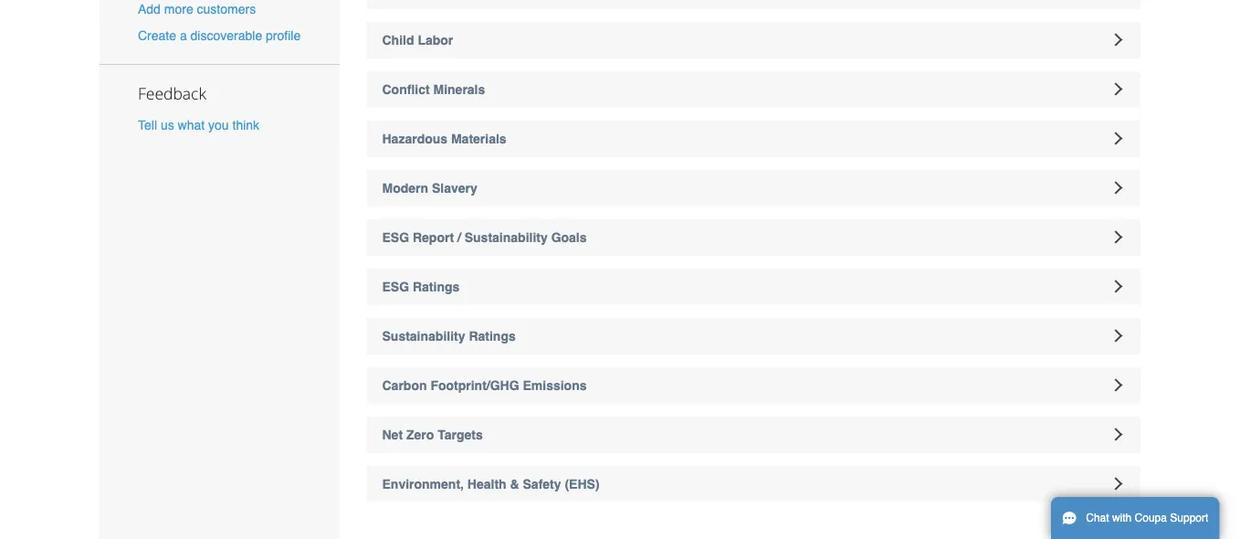 Task type: vqa. For each thing, say whether or not it's contained in the screenshot.
Additional Information icon
no



Task type: describe. For each thing, give the bounding box(es) containing it.
zero
[[407, 427, 434, 442]]

materials
[[451, 131, 507, 146]]

hazardous materials
[[382, 131, 507, 146]]

you
[[208, 118, 229, 132]]

conflict
[[382, 82, 430, 96]]

sustainability inside "heading"
[[465, 230, 548, 244]]

what
[[178, 118, 205, 132]]

child
[[382, 32, 414, 47]]

create
[[138, 28, 176, 43]]

esg report / sustainability goals button
[[367, 219, 1141, 255]]

profile
[[266, 28, 301, 43]]

customers
[[197, 1, 256, 16]]

goals
[[552, 230, 587, 244]]

add more customers link
[[138, 1, 256, 16]]

emissions
[[523, 378, 587, 392]]

&
[[510, 477, 520, 491]]

minerals
[[434, 82, 486, 96]]

esg ratings
[[382, 279, 460, 294]]

net zero targets
[[382, 427, 483, 442]]

slavery
[[432, 180, 478, 195]]

labor
[[418, 32, 453, 47]]

feedback
[[138, 82, 206, 104]]

coupa
[[1135, 512, 1168, 525]]

safety
[[523, 477, 562, 491]]

think
[[233, 118, 260, 132]]

modern
[[382, 180, 429, 195]]

/
[[458, 230, 461, 244]]

sustainability ratings heading
[[367, 318, 1141, 354]]

health
[[468, 477, 507, 491]]

environment, health & safety (ehs) heading
[[367, 466, 1141, 502]]

a
[[180, 28, 187, 43]]

conflict minerals heading
[[367, 71, 1141, 107]]

carbon
[[382, 378, 427, 392]]

footprint/ghg
[[431, 378, 520, 392]]

ratings for esg ratings
[[413, 279, 460, 294]]

esg ratings heading
[[367, 268, 1141, 305]]

tell us what you think button
[[138, 116, 260, 134]]

hazardous materials button
[[367, 120, 1141, 157]]

add
[[138, 1, 161, 16]]

child labor button
[[367, 21, 1141, 58]]



Task type: locate. For each thing, give the bounding box(es) containing it.
chat with coupa support button
[[1052, 497, 1220, 539]]

carbon footprint/ghg emissions heading
[[367, 367, 1141, 403]]

esg ratings button
[[367, 268, 1141, 305]]

support
[[1171, 512, 1209, 525]]

esg inside heading
[[382, 279, 409, 294]]

carbon footprint/ghg emissions button
[[367, 367, 1141, 403]]

sustainability ratings
[[382, 329, 516, 343]]

net zero targets heading
[[367, 416, 1141, 453]]

sustainability ratings button
[[367, 318, 1141, 354]]

sustainability down esg ratings
[[382, 329, 466, 343]]

environment, health & safety (ehs) button
[[367, 466, 1141, 502]]

hazardous
[[382, 131, 448, 146]]

ratings up carbon footprint/ghg emissions
[[469, 329, 516, 343]]

sustainability inside heading
[[382, 329, 466, 343]]

sustainability
[[465, 230, 548, 244], [382, 329, 466, 343]]

sustainability right /
[[465, 230, 548, 244]]

0 horizontal spatial ratings
[[413, 279, 460, 294]]

esg for esg report / sustainability goals
[[382, 230, 409, 244]]

us
[[161, 118, 174, 132]]

modern slavery
[[382, 180, 478, 195]]

net zero targets button
[[367, 416, 1141, 453]]

esg inside "heading"
[[382, 230, 409, 244]]

ratings down report
[[413, 279, 460, 294]]

0 vertical spatial sustainability
[[465, 230, 548, 244]]

report
[[413, 230, 454, 244]]

child labor heading
[[367, 21, 1141, 58]]

environment,
[[382, 477, 464, 491]]

tell
[[138, 118, 157, 132]]

create a discoverable profile
[[138, 28, 301, 43]]

esg
[[382, 230, 409, 244], [382, 279, 409, 294]]

0 vertical spatial esg
[[382, 230, 409, 244]]

esg report / sustainability goals heading
[[367, 219, 1141, 255]]

(ehs)
[[565, 477, 600, 491]]

esg left report
[[382, 230, 409, 244]]

ratings
[[413, 279, 460, 294], [469, 329, 516, 343]]

0 vertical spatial ratings
[[413, 279, 460, 294]]

conflict minerals button
[[367, 71, 1141, 107]]

create a discoverable profile link
[[138, 28, 301, 43]]

1 vertical spatial esg
[[382, 279, 409, 294]]

esg report / sustainability goals
[[382, 230, 587, 244]]

esg up sustainability ratings
[[382, 279, 409, 294]]

more
[[164, 1, 193, 16]]

1 horizontal spatial ratings
[[469, 329, 516, 343]]

1 esg from the top
[[382, 230, 409, 244]]

esg for esg ratings
[[382, 279, 409, 294]]

with
[[1113, 512, 1132, 525]]

environment, health & safety (ehs)
[[382, 477, 600, 491]]

modern slavery button
[[367, 170, 1141, 206]]

conflict minerals
[[382, 82, 486, 96]]

child labor
[[382, 32, 453, 47]]

heading
[[367, 0, 1141, 9]]

targets
[[438, 427, 483, 442]]

1 vertical spatial ratings
[[469, 329, 516, 343]]

chat
[[1087, 512, 1110, 525]]

carbon footprint/ghg emissions
[[382, 378, 587, 392]]

tell us what you think
[[138, 118, 260, 132]]

net
[[382, 427, 403, 442]]

discoverable
[[191, 28, 262, 43]]

hazardous materials heading
[[367, 120, 1141, 157]]

add more customers
[[138, 1, 256, 16]]

ratings for sustainability ratings
[[469, 329, 516, 343]]

1 vertical spatial sustainability
[[382, 329, 466, 343]]

2 esg from the top
[[382, 279, 409, 294]]

modern slavery heading
[[367, 170, 1141, 206]]

chat with coupa support
[[1087, 512, 1209, 525]]



